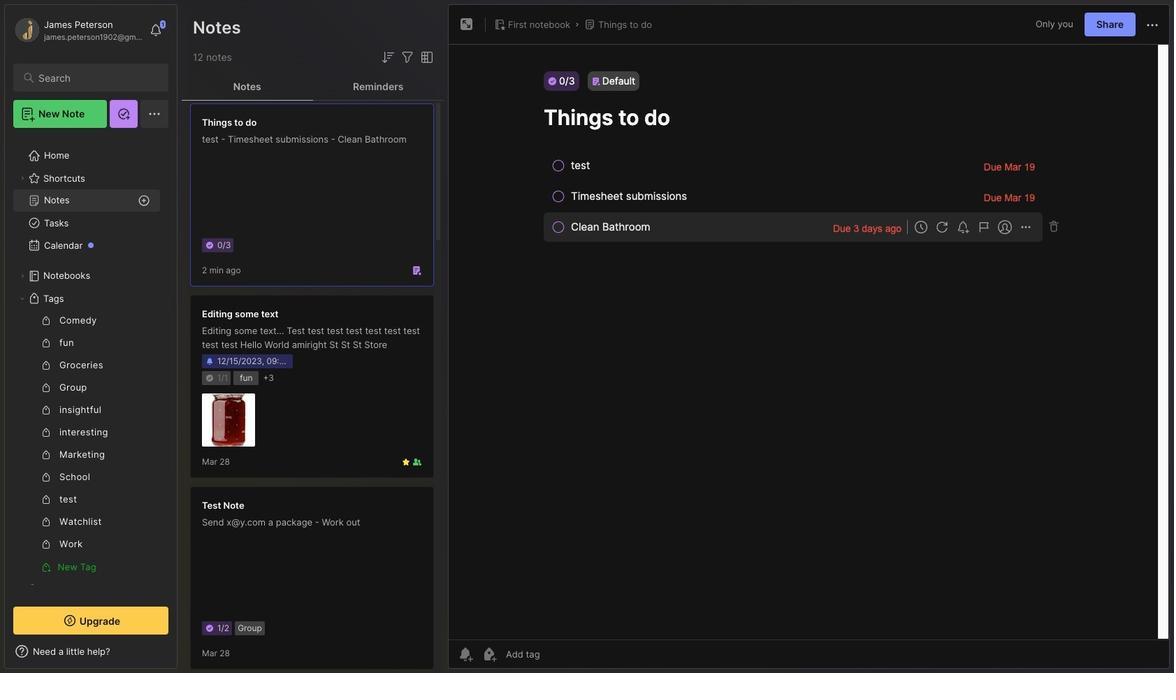 Task type: describe. For each thing, give the bounding box(es) containing it.
add filters image
[[399, 49, 416, 66]]

Note Editor text field
[[449, 44, 1169, 640]]

More actions field
[[1144, 15, 1161, 33]]

click to collapse image
[[176, 647, 187, 664]]

more actions image
[[1144, 17, 1161, 33]]

none search field inside main element
[[38, 69, 156, 86]]

add a reminder image
[[457, 646, 474, 663]]

Add tag field
[[505, 648, 610, 660]]

Sort options field
[[380, 49, 396, 66]]

add tag image
[[481, 646, 498, 663]]

tree inside main element
[[5, 136, 177, 631]]

main element
[[0, 0, 182, 673]]

expand tags image
[[18, 294, 27, 303]]

thumbnail image
[[202, 394, 255, 447]]

View options field
[[416, 49, 435, 66]]



Task type: vqa. For each thing, say whether or not it's contained in the screenshot.
'the'
no



Task type: locate. For each thing, give the bounding box(es) containing it.
expand notebooks image
[[18, 272, 27, 280]]

group
[[13, 310, 160, 578]]

Search text field
[[38, 71, 156, 85]]

None search field
[[38, 69, 156, 86]]

Add filters field
[[399, 49, 416, 66]]

Account field
[[13, 16, 143, 44]]

note window element
[[448, 4, 1170, 672]]

group inside main element
[[13, 310, 160, 578]]

WHAT'S NEW field
[[5, 640, 177, 663]]

expand note image
[[459, 16, 475, 33]]

tab list
[[182, 73, 444, 101]]

tree
[[5, 136, 177, 631]]



